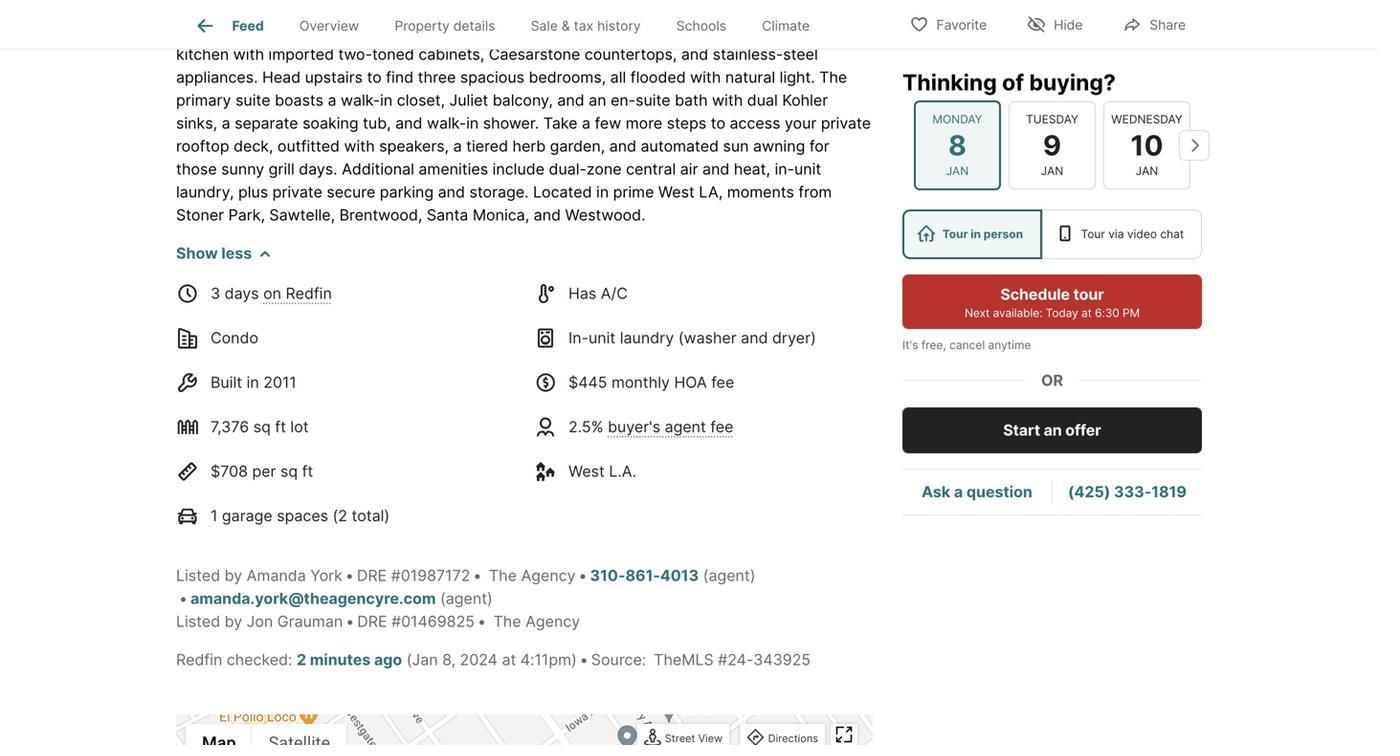 Task type: locate. For each thing, give the bounding box(es) containing it.
10
[[1131, 129, 1164, 162]]

via
[[1109, 227, 1125, 241]]

in left person
[[971, 227, 982, 241]]

0 vertical spatial ft
[[275, 418, 286, 437]]

show less
[[176, 244, 252, 263]]

) right 4013
[[750, 567, 756, 585]]

redfin left checked:
[[176, 651, 222, 670]]

list box
[[903, 210, 1203, 259]]

at inside schedule tour next available: today at 6:30 pm
[[1082, 306, 1092, 320]]

1 horizontal spatial ft
[[302, 462, 313, 481]]

tour via video chat option
[[1043, 210, 1203, 259]]

1 vertical spatial sq
[[281, 462, 298, 481]]

2 vertical spatial agent
[[446, 590, 487, 608]]

2 tour from the left
[[1082, 227, 1106, 241]]

favorite button
[[894, 4, 1004, 44]]

)
[[750, 567, 756, 585], [487, 590, 493, 608]]

0 horizontal spatial ft
[[275, 418, 286, 437]]

2.5%
[[569, 418, 604, 437]]

#
[[391, 567, 401, 585], [392, 613, 401, 631], [718, 651, 728, 670]]

tab list containing feed
[[176, 0, 843, 49]]

1 horizontal spatial tour
[[1082, 227, 1106, 241]]

01987172
[[401, 567, 471, 585]]

street
[[665, 733, 696, 745]]

by left jon
[[225, 613, 242, 631]]

2.5% buyer's agent fee
[[569, 418, 734, 437]]

sale
[[531, 17, 558, 34]]

1 vertical spatial listed
[[176, 613, 220, 631]]

agent up 01469825 at the left bottom of the page
[[446, 590, 487, 608]]

fee for 2.5% buyer's agent fee
[[711, 418, 734, 437]]

the right the 01987172
[[489, 567, 517, 585]]

1 horizontal spatial at
[[1082, 306, 1092, 320]]

jan down 9
[[1041, 164, 1064, 178]]

None button
[[914, 100, 1002, 191], [1009, 101, 1096, 190], [1104, 101, 1191, 190], [914, 100, 1002, 191], [1009, 101, 1096, 190], [1104, 101, 1191, 190]]

1 horizontal spatial redfin
[[286, 284, 332, 303]]

tour left person
[[943, 227, 969, 241]]

( right 4013
[[703, 567, 709, 585]]

tour in person
[[943, 227, 1024, 241]]

hoa
[[675, 373, 707, 392]]

has
[[569, 284, 597, 303]]

# right the themls
[[718, 651, 728, 670]]

0 horizontal spatial (
[[440, 590, 446, 608]]

in inside option
[[971, 227, 982, 241]]

0 horizontal spatial at
[[502, 651, 516, 670]]

jan
[[947, 164, 969, 178], [1041, 164, 1064, 178], [1136, 164, 1159, 178]]

$445
[[569, 373, 608, 392]]

0 vertical spatial fee
[[712, 373, 735, 392]]

lot
[[291, 418, 309, 437]]

•
[[346, 567, 354, 585], [473, 567, 482, 585], [579, 567, 587, 585], [179, 590, 188, 608], [346, 613, 354, 631], [478, 613, 486, 631], [580, 651, 589, 670]]

0 vertical spatial redfin
[[286, 284, 332, 303]]

2 jan from the left
[[1041, 164, 1064, 178]]

sq right 7,376
[[253, 418, 271, 437]]

or
[[1042, 372, 1064, 390]]

tax
[[574, 17, 594, 34]]

listed down "1"
[[176, 567, 220, 585]]

video
[[1128, 227, 1158, 241]]

directions
[[769, 733, 819, 745]]

monthly
[[612, 373, 670, 392]]

fee down $445 monthly hoa fee
[[711, 418, 734, 437]]

ago
[[374, 651, 402, 670]]

in
[[971, 227, 982, 241], [247, 373, 259, 392]]

sq right per
[[281, 462, 298, 481]]

01469825
[[401, 613, 475, 631]]

343925
[[754, 651, 811, 670]]

310-
[[590, 567, 626, 585]]

1 vertical spatial agent
[[709, 567, 750, 585]]

1 vertical spatial dre
[[357, 613, 387, 631]]

310-861-4013 link
[[590, 567, 699, 585]]

next
[[965, 306, 990, 320]]

tour left via
[[1082, 227, 1106, 241]]

per
[[252, 462, 276, 481]]

agency left 310-
[[521, 567, 576, 585]]

agent right 4013
[[709, 567, 750, 585]]

0 horizontal spatial redfin
[[176, 651, 222, 670]]

unit
[[589, 329, 616, 347]]

3
[[211, 284, 220, 303]]

ft right per
[[302, 462, 313, 481]]

tuesday 9 jan
[[1027, 112, 1079, 178]]

source:
[[592, 651, 647, 670]]

jan down 8
[[947, 164, 969, 178]]

fee for $445 monthly hoa fee
[[712, 373, 735, 392]]

property details
[[395, 17, 496, 34]]

0 vertical spatial by
[[225, 567, 242, 585]]

1 vertical spatial )
[[487, 590, 493, 608]]

tab list
[[176, 0, 843, 49]]

sale & tax history tab
[[513, 3, 659, 49]]

by left amanda
[[225, 567, 242, 585]]

redfin right on
[[286, 284, 332, 303]]

jan for 9
[[1041, 164, 1064, 178]]

history
[[598, 17, 641, 34]]

2
[[297, 651, 306, 670]]

3 jan from the left
[[1136, 164, 1159, 178]]

agency
[[521, 567, 576, 585], [526, 613, 580, 631]]

at down tour
[[1082, 306, 1092, 320]]

(425)
[[1069, 483, 1111, 502]]

jan inside tuesday 9 jan
[[1041, 164, 1064, 178]]

in for built
[[247, 373, 259, 392]]

(washer
[[679, 329, 737, 347]]

start
[[1004, 421, 1041, 440]]

jan down "10"
[[1136, 164, 1159, 178]]

1 horizontal spatial in
[[971, 227, 982, 241]]

share
[[1150, 17, 1186, 33]]

listed left jon
[[176, 613, 220, 631]]

1 vertical spatial (
[[440, 590, 446, 608]]

2 by from the top
[[225, 613, 242, 631]]

6:30
[[1096, 306, 1120, 320]]

agent down hoa
[[665, 418, 707, 437]]

dre right the york
[[357, 567, 387, 585]]

jan inside wednesday 10 jan
[[1136, 164, 1159, 178]]

property details tab
[[377, 3, 513, 49]]

0 vertical spatial the
[[489, 567, 517, 585]]

0 vertical spatial agent
[[665, 418, 707, 437]]

( up 01469825 at the left bottom of the page
[[440, 590, 446, 608]]

1 horizontal spatial )
[[750, 567, 756, 585]]

1 horizontal spatial jan
[[1041, 164, 1064, 178]]

1 vertical spatial in
[[247, 373, 259, 392]]

spaces
[[277, 507, 328, 526]]

1 horizontal spatial (
[[703, 567, 709, 585]]

2 horizontal spatial jan
[[1136, 164, 1159, 178]]

0 vertical spatial in
[[971, 227, 982, 241]]

schedule tour next available: today at 6:30 pm
[[965, 285, 1140, 320]]

0 horizontal spatial jan
[[947, 164, 969, 178]]

in-unit laundry (washer and dryer)
[[569, 329, 817, 347]]

1 jan from the left
[[947, 164, 969, 178]]

0 horizontal spatial tour
[[943, 227, 969, 241]]

view
[[699, 733, 723, 745]]

1 tour from the left
[[943, 227, 969, 241]]

menu bar
[[186, 725, 347, 746]]

the
[[489, 567, 517, 585], [494, 613, 521, 631]]

1 vertical spatial at
[[502, 651, 516, 670]]

in right the built
[[247, 373, 259, 392]]

jan for 10
[[1136, 164, 1159, 178]]

) up redfin checked: 2 minutes ago (jan 8, 2024 at 4:11pm) • source: themls # 24-343925
[[487, 590, 493, 608]]

1 horizontal spatial agent
[[665, 418, 707, 437]]

jan inside monday 8 jan
[[947, 164, 969, 178]]

0 horizontal spatial in
[[247, 373, 259, 392]]

tour for tour in person
[[943, 227, 969, 241]]

2 vertical spatial #
[[718, 651, 728, 670]]

# right the york
[[391, 567, 401, 585]]

1 vertical spatial fee
[[711, 418, 734, 437]]

schools tab
[[659, 3, 745, 49]]

ft
[[275, 418, 286, 437], [302, 462, 313, 481]]

# up ago
[[392, 613, 401, 631]]

the up redfin checked: 2 minutes ago (jan 8, 2024 at 4:11pm) • source: themls # 24-343925
[[494, 613, 521, 631]]

cancel
[[950, 338, 985, 352]]

$445 monthly hoa fee
[[569, 373, 735, 392]]

1 vertical spatial redfin
[[176, 651, 222, 670]]

1 vertical spatial #
[[392, 613, 401, 631]]

1 vertical spatial by
[[225, 613, 242, 631]]

start an offer
[[1004, 421, 1102, 440]]

1 horizontal spatial sq
[[281, 462, 298, 481]]

agent
[[665, 418, 707, 437], [709, 567, 750, 585], [446, 590, 487, 608]]

0 vertical spatial (
[[703, 567, 709, 585]]

0 vertical spatial listed
[[176, 567, 220, 585]]

has a/c
[[569, 284, 628, 303]]

tour via video chat
[[1082, 227, 1185, 241]]

agency up 4:11pm)
[[526, 613, 580, 631]]

schedule
[[1001, 285, 1071, 304]]

it's
[[903, 338, 919, 352]]

2 minutes ago link
[[297, 651, 402, 670], [297, 651, 402, 670]]

ask a question
[[922, 483, 1033, 502]]

ft left lot
[[275, 418, 286, 437]]

0 horizontal spatial sq
[[253, 418, 271, 437]]

less
[[222, 244, 252, 263]]

0 vertical spatial at
[[1082, 306, 1092, 320]]

at right 2024
[[502, 651, 516, 670]]

fee right hoa
[[712, 373, 735, 392]]

dre up ago
[[357, 613, 387, 631]]

list box containing tour in person
[[903, 210, 1203, 259]]



Task type: vqa. For each thing, say whether or not it's contained in the screenshot.
the topmost ft
yes



Task type: describe. For each thing, give the bounding box(es) containing it.
tour in person option
[[903, 210, 1043, 259]]

1819
[[1152, 483, 1187, 502]]

wednesday
[[1112, 112, 1183, 126]]

york
[[310, 567, 343, 585]]

person
[[984, 227, 1024, 241]]

4013
[[661, 567, 699, 585]]

(2
[[333, 507, 348, 526]]

amanda.york@theagencyre.com link
[[191, 590, 436, 608]]

1 listed from the top
[[176, 567, 220, 585]]

favorite
[[937, 17, 987, 33]]

buyer's
[[608, 418, 661, 437]]

garage
[[222, 507, 273, 526]]

climate tab
[[745, 3, 828, 49]]

days
[[225, 284, 259, 303]]

2 listed from the top
[[176, 613, 220, 631]]

hide
[[1054, 17, 1083, 33]]

$708
[[211, 462, 248, 481]]

tour
[[1074, 285, 1105, 304]]

question
[[967, 483, 1033, 502]]

laundry
[[620, 329, 674, 347]]

climate
[[762, 17, 810, 34]]

0 vertical spatial dre
[[357, 567, 387, 585]]

map region
[[45, 620, 1026, 746]]

2011
[[264, 373, 297, 392]]

on
[[263, 284, 282, 303]]

0 horizontal spatial )
[[487, 590, 493, 608]]

west
[[569, 462, 605, 481]]

available:
[[993, 306, 1043, 320]]

schools
[[677, 17, 727, 34]]

tuesday
[[1027, 112, 1079, 126]]

show
[[176, 244, 218, 263]]

overview tab
[[282, 3, 377, 49]]

7,376 sq ft lot
[[211, 418, 309, 437]]

share button
[[1107, 4, 1203, 44]]

checked:
[[227, 651, 292, 670]]

an
[[1044, 421, 1063, 440]]

0 vertical spatial )
[[750, 567, 756, 585]]

1 vertical spatial agency
[[526, 613, 580, 631]]

start an offer button
[[903, 408, 1203, 454]]

ask
[[922, 483, 951, 502]]

pm
[[1123, 306, 1140, 320]]

offer
[[1066, 421, 1102, 440]]

monday 8 jan
[[933, 112, 983, 178]]

8,
[[442, 651, 456, 670]]

anytime
[[989, 338, 1032, 352]]

2024
[[460, 651, 498, 670]]

listed by amanda york • dre # 01987172 • the agency • 310-861-4013 ( agent ) • amanda.york@theagencyre.com ( agent ) listed by jon grauman • dre # 01469825 • the agency
[[176, 567, 756, 631]]

1
[[211, 507, 218, 526]]

0 horizontal spatial agent
[[446, 590, 487, 608]]

tour for tour via video chat
[[1082, 227, 1106, 241]]

minutes
[[310, 651, 371, 670]]

1 garage spaces (2 total)
[[211, 507, 390, 526]]

themls
[[654, 651, 714, 670]]

ask a question link
[[922, 483, 1033, 502]]

in for tour
[[971, 227, 982, 241]]

hide button
[[1011, 4, 1100, 44]]

amanda
[[247, 567, 306, 585]]

4:11pm)
[[521, 651, 577, 670]]

next image
[[1180, 130, 1210, 161]]

(425) 333-1819 link
[[1069, 483, 1187, 502]]

0 vertical spatial agency
[[521, 567, 576, 585]]

sale & tax history
[[531, 17, 641, 34]]

property
[[395, 17, 450, 34]]

$708 per sq ft
[[211, 462, 313, 481]]

feed link
[[194, 14, 264, 37]]

redfin checked: 2 minutes ago (jan 8, 2024 at 4:11pm) • source: themls # 24-343925
[[176, 651, 811, 670]]

condo
[[211, 329, 259, 347]]

buyer's agent fee link
[[608, 418, 734, 437]]

0 vertical spatial #
[[391, 567, 401, 585]]

1 vertical spatial ft
[[302, 462, 313, 481]]

a
[[955, 483, 963, 502]]

333-
[[1115, 483, 1152, 502]]

(425) 333-1819
[[1069, 483, 1187, 502]]

l.a.
[[609, 462, 637, 481]]

2 horizontal spatial agent
[[709, 567, 750, 585]]

it's free, cancel anytime
[[903, 338, 1032, 352]]

jon
[[247, 613, 273, 631]]

dryer)
[[773, 329, 817, 347]]

amanda.york@theagencyre.com
[[191, 590, 436, 608]]

(jan
[[407, 651, 438, 670]]

on redfin link
[[263, 284, 332, 303]]

1 by from the top
[[225, 567, 242, 585]]

built
[[211, 373, 242, 392]]

street view button
[[639, 727, 728, 746]]

of
[[1003, 69, 1025, 96]]

total)
[[352, 507, 390, 526]]

861-
[[626, 567, 661, 585]]

today
[[1046, 306, 1079, 320]]

8
[[949, 129, 967, 162]]

1 vertical spatial the
[[494, 613, 521, 631]]

jan for 8
[[947, 164, 969, 178]]

0 vertical spatial sq
[[253, 418, 271, 437]]

chat
[[1161, 227, 1185, 241]]

details
[[454, 17, 496, 34]]

free,
[[922, 338, 947, 352]]

street view
[[665, 733, 723, 745]]



